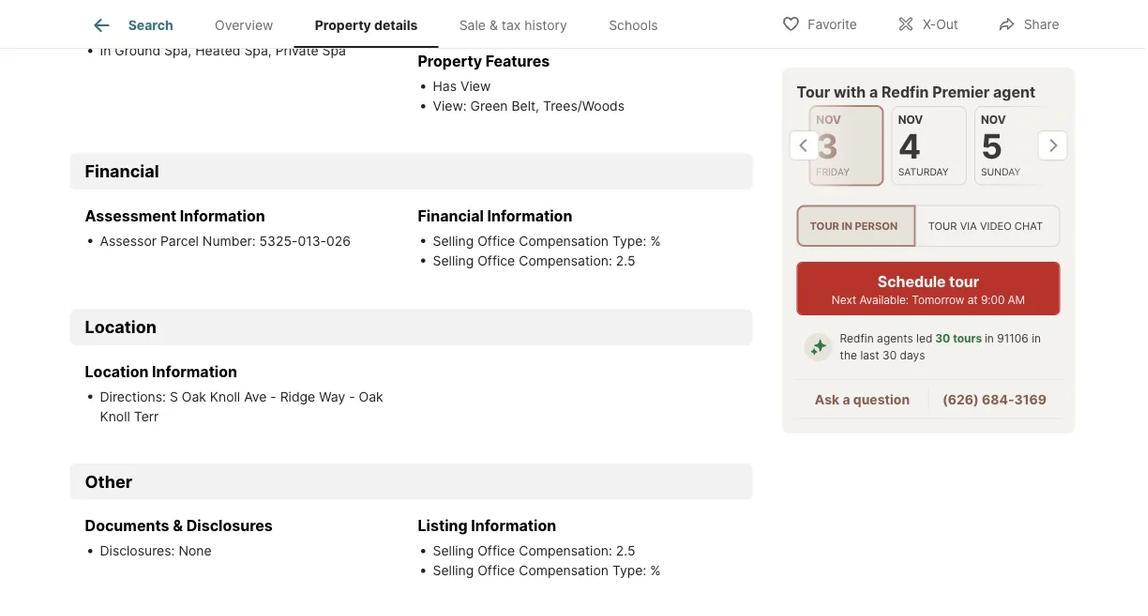 Task type: locate. For each thing, give the bounding box(es) containing it.
documents
[[85, 516, 169, 535]]

2 - from the left
[[349, 388, 355, 404]]

30 down agents
[[883, 349, 897, 362]]

pool, left "overview" tab
[[149, 23, 180, 39]]

financial for financial information selling office compensation type: % selling office compensation: 2.5
[[418, 206, 484, 225]]

question
[[854, 392, 910, 407]]

overview
[[215, 17, 274, 33]]

4 office from the top
[[478, 562, 515, 578]]

1 vertical spatial 30
[[883, 349, 897, 362]]

next
[[832, 293, 857, 307]]

5325-
[[260, 233, 298, 249]]

0 horizontal spatial -
[[271, 388, 277, 404]]

% inside listing information selling office compensation: 2.5 selling office compensation type: %
[[651, 562, 661, 578]]

1 horizontal spatial nov
[[898, 113, 923, 127]]

oak right s at the left bottom of page
[[182, 388, 206, 404]]

0 horizontal spatial oak
[[182, 388, 206, 404]]

1 horizontal spatial -
[[349, 388, 355, 404]]

0 vertical spatial 2.5
[[616, 252, 636, 268]]

1 horizontal spatial redfin
[[882, 83, 930, 101]]

1 vertical spatial knoll
[[100, 408, 130, 424]]

0 horizontal spatial &
[[173, 516, 183, 535]]

1 vertical spatial property
[[418, 52, 482, 70]]

2 % from the top
[[651, 562, 661, 578]]

financial information selling office compensation type: % selling office compensation: 2.5
[[418, 206, 661, 268]]

3 nov from the left
[[981, 113, 1006, 127]]

office
[[478, 233, 515, 249], [478, 252, 515, 268], [478, 543, 515, 559], [478, 562, 515, 578]]

redfin up the at the right bottom of page
[[840, 332, 874, 346]]

in right 91106
[[1033, 332, 1042, 346]]

& up none
[[173, 516, 183, 535]]

in left person
[[842, 220, 853, 232]]

tour left with
[[797, 83, 831, 101]]

- right ave
[[271, 388, 277, 404]]

location up directions:
[[85, 362, 149, 380]]

spa
[[322, 43, 346, 58]]

1 vertical spatial compensation:
[[519, 543, 613, 559]]

property inside tab
[[315, 17, 371, 33]]

0 vertical spatial financial
[[85, 161, 159, 181]]

pool
[[331, 23, 359, 39]]

0 vertical spatial type:
[[613, 233, 647, 249]]

property
[[315, 17, 371, 33], [418, 52, 482, 70]]

2 horizontal spatial in
[[1033, 332, 1042, 346]]

91106
[[998, 332, 1029, 346]]

2 location from the top
[[85, 362, 149, 380]]

location for location
[[85, 317, 157, 337]]

1 office from the top
[[478, 233, 515, 249]]

saturday
[[898, 166, 949, 177]]

1 vertical spatial redfin
[[840, 332, 874, 346]]

schedule
[[878, 272, 946, 291]]

1 % from the top
[[651, 233, 661, 249]]

1 type: from the top
[[613, 233, 647, 249]]

1 oak from the left
[[182, 388, 206, 404]]

location information
[[85, 362, 237, 380]]

nov for 5
[[981, 113, 1006, 127]]

favorite
[[808, 16, 858, 32]]

4
[[898, 126, 921, 167]]

1 compensation from the top
[[519, 233, 609, 249]]

3 selling from the top
[[433, 543, 474, 559]]

1 horizontal spatial oak
[[359, 388, 384, 404]]

type: inside financial information selling office compensation type: % selling office compensation: 2.5
[[613, 233, 647, 249]]

knoll down directions:
[[100, 408, 130, 424]]

financial inside financial information selling office compensation type: % selling office compensation: 2.5
[[418, 206, 484, 225]]

spa, down search
[[164, 43, 192, 58]]

in
[[842, 220, 853, 232], [985, 332, 995, 346], [1033, 332, 1042, 346]]

0 vertical spatial redfin
[[882, 83, 930, 101]]

1 nov from the left
[[816, 113, 841, 127]]

0 horizontal spatial knoll
[[100, 408, 130, 424]]

information for listing
[[471, 516, 557, 535]]

tab list
[[70, 0, 694, 48]]

0 vertical spatial %
[[651, 233, 661, 249]]

nov inside nov 5 sunday
[[981, 113, 1006, 127]]

pool,
[[149, 23, 180, 39], [248, 23, 278, 39]]

1 horizontal spatial heated
[[195, 43, 241, 58]]

oak right way
[[359, 388, 384, 404]]

number:
[[203, 233, 256, 249]]

& for sale
[[490, 17, 498, 33]]

5
[[981, 126, 1003, 167]]

0 vertical spatial ground
[[198, 23, 244, 39]]

1 vertical spatial %
[[651, 562, 661, 578]]

a right with
[[870, 83, 879, 101]]

0 vertical spatial location
[[85, 317, 157, 337]]

nov down agent
[[981, 113, 1006, 127]]

0 horizontal spatial heated
[[100, 23, 145, 39]]

4 selling from the top
[[433, 562, 474, 578]]

0 horizontal spatial 30
[[883, 349, 897, 362]]

30 for days
[[883, 349, 897, 362]]

property up has
[[418, 52, 482, 70]]

tours
[[954, 332, 983, 346]]

1 vertical spatial compensation
[[519, 562, 609, 578]]

1 2.5 from the top
[[616, 252, 636, 268]]

in down search link
[[100, 43, 111, 58]]

& left tax
[[490, 17, 498, 33]]

1 location from the top
[[85, 317, 157, 337]]

property details
[[315, 17, 418, 33]]

1 horizontal spatial a
[[870, 83, 879, 101]]

friday
[[816, 166, 850, 177]]

nov inside nov 3 friday
[[816, 113, 841, 127]]

listing
[[418, 516, 468, 535]]

person
[[855, 220, 898, 232]]

assessment information assessor parcel number: 5325-013-026
[[85, 206, 351, 249]]

1 horizontal spatial pool,
[[248, 23, 278, 39]]

video
[[981, 220, 1012, 232]]

0 vertical spatial property
[[315, 17, 371, 33]]

compensation inside listing information selling office compensation: 2.5 selling office compensation type: %
[[519, 562, 609, 578]]

2 compensation: from the top
[[519, 543, 613, 559]]

search
[[128, 17, 173, 33]]

a
[[870, 83, 879, 101], [843, 392, 851, 407]]

redfin agents led 30 tours in 91106
[[840, 332, 1029, 346]]

x-out
[[923, 16, 959, 32]]

compensation inside financial information selling office compensation type: % selling office compensation: 2.5
[[519, 233, 609, 249]]

0 horizontal spatial financial
[[85, 161, 159, 181]]

spa, down overview
[[244, 43, 272, 58]]

1 vertical spatial location
[[85, 362, 149, 380]]

tour
[[797, 83, 831, 101], [810, 220, 840, 232], [929, 220, 958, 232]]

1 horizontal spatial property
[[418, 52, 482, 70]]

30 right led
[[936, 332, 951, 346]]

1 compensation: from the top
[[519, 252, 613, 268]]

parcel
[[160, 233, 199, 249]]

ridge
[[280, 388, 316, 404]]

1 horizontal spatial knoll
[[210, 388, 240, 404]]

in right search
[[183, 23, 195, 39]]

1 vertical spatial financial
[[418, 206, 484, 225]]

1 horizontal spatial financial
[[418, 206, 484, 225]]

tour left person
[[810, 220, 840, 232]]

s oak knoll ave - ridge way - oak knoll terr
[[100, 388, 384, 424]]

share button
[[982, 4, 1076, 43]]

financial for financial
[[85, 161, 159, 181]]

location up location information
[[85, 317, 157, 337]]

sale & tax history
[[460, 17, 568, 33]]

nov for 4
[[898, 113, 923, 127]]

nov inside nov 4 saturday
[[898, 113, 923, 127]]

a right ask
[[843, 392, 851, 407]]

tour with a redfin premier agent
[[797, 83, 1036, 101]]

list box
[[797, 205, 1061, 247]]

% inside financial information selling office compensation type: % selling office compensation: 2.5
[[651, 233, 661, 249]]

0 vertical spatial knoll
[[210, 388, 240, 404]]

30
[[936, 332, 951, 346], [883, 349, 897, 362]]

0 horizontal spatial redfin
[[840, 332, 874, 346]]

0 vertical spatial compensation:
[[519, 252, 613, 268]]

1 horizontal spatial spa,
[[244, 43, 272, 58]]

am
[[1008, 293, 1026, 307]]

features
[[486, 52, 550, 70]]

pool, up private
[[248, 23, 278, 39]]

& inside 'documents & disclosures disclosures: none'
[[173, 516, 183, 535]]

30 for tours
[[936, 332, 951, 346]]

financial
[[85, 161, 159, 181], [418, 206, 484, 225]]

0 vertical spatial &
[[490, 17, 498, 33]]

(626) 684-3169
[[943, 392, 1047, 407]]

0 horizontal spatial in
[[100, 43, 111, 58]]

location for location information
[[85, 362, 149, 380]]

0 horizontal spatial ground
[[115, 43, 161, 58]]

0 horizontal spatial spa,
[[164, 43, 192, 58]]

tour left via
[[929, 220, 958, 232]]

2 2.5 from the top
[[616, 543, 636, 559]]

3
[[816, 126, 839, 167]]

0 horizontal spatial pool,
[[149, 23, 180, 39]]

1 horizontal spatial ground
[[198, 23, 244, 39]]

information inside financial information selling office compensation type: % selling office compensation: 2.5
[[488, 206, 573, 225]]

oak
[[182, 388, 206, 404], [359, 388, 384, 404]]

knoll left ave
[[210, 388, 240, 404]]

2.5
[[616, 252, 636, 268], [616, 543, 636, 559]]

9:00
[[982, 293, 1005, 307]]

2 office from the top
[[478, 252, 515, 268]]

redfin
[[882, 83, 930, 101], [840, 332, 874, 346]]

0 horizontal spatial nov
[[816, 113, 841, 127]]

1 vertical spatial 2.5
[[616, 543, 636, 559]]

redfin up 4
[[882, 83, 930, 101]]

0 vertical spatial 30
[[936, 332, 951, 346]]

schools tab
[[588, 3, 679, 48]]

2 horizontal spatial nov
[[981, 113, 1006, 127]]

0 vertical spatial compensation
[[519, 233, 609, 249]]

nov up previous image
[[816, 113, 841, 127]]

1 vertical spatial type:
[[613, 562, 647, 578]]

2.5 inside financial information selling office compensation type: % selling office compensation: 2.5
[[616, 252, 636, 268]]

property up spa
[[315, 17, 371, 33]]

the
[[840, 349, 858, 362]]

property for details
[[315, 17, 371, 33]]

2 spa, from the left
[[244, 43, 272, 58]]

& inside tab
[[490, 17, 498, 33]]

1 vertical spatial a
[[843, 392, 851, 407]]

information inside assessment information assessor parcel number: 5325-013-026
[[180, 206, 265, 225]]

nov down tour with a redfin premier agent
[[898, 113, 923, 127]]

0 vertical spatial a
[[870, 83, 879, 101]]

0 vertical spatial heated
[[100, 23, 145, 39]]

property inside property features has view view: green belt, trees/woods
[[418, 52, 482, 70]]

0 horizontal spatial in
[[842, 220, 853, 232]]

ground
[[198, 23, 244, 39], [115, 43, 161, 58]]

ground right search
[[198, 23, 244, 39]]

1 vertical spatial in
[[100, 43, 111, 58]]

compensation
[[519, 233, 609, 249], [519, 562, 609, 578]]

has
[[433, 78, 457, 94]]

spa,
[[164, 43, 192, 58], [244, 43, 272, 58]]

1 vertical spatial heated
[[195, 43, 241, 58]]

0 vertical spatial in
[[183, 23, 195, 39]]

3 office from the top
[[478, 543, 515, 559]]

details
[[374, 17, 418, 33]]

information for assessment
[[180, 206, 265, 225]]

ground down search link
[[115, 43, 161, 58]]

2 nov from the left
[[898, 113, 923, 127]]

2 compensation from the top
[[519, 562, 609, 578]]

fenced
[[282, 23, 328, 39]]

schedule tour next available: tomorrow at 9:00 am
[[832, 272, 1026, 307]]

1 horizontal spatial 30
[[936, 332, 951, 346]]

agents
[[878, 332, 914, 346]]

tour for tour via video chat
[[929, 220, 958, 232]]

None button
[[809, 105, 884, 186], [892, 106, 967, 185], [975, 106, 1050, 185], [809, 105, 884, 186], [892, 106, 967, 185], [975, 106, 1050, 185]]

information inside listing information selling office compensation: 2.5 selling office compensation type: %
[[471, 516, 557, 535]]

1 horizontal spatial &
[[490, 17, 498, 33]]

history
[[525, 17, 568, 33]]

in right tours
[[985, 332, 995, 346]]

property features has view view: green belt, trees/woods
[[418, 52, 625, 114]]

- right way
[[349, 388, 355, 404]]

property for features
[[418, 52, 482, 70]]

psc-
[[483, 21, 515, 37]]

0 horizontal spatial property
[[315, 17, 371, 33]]

heated
[[100, 23, 145, 39], [195, 43, 241, 58]]

1 vertical spatial &
[[173, 516, 183, 535]]

type:
[[613, 233, 647, 249], [613, 562, 647, 578]]

-
[[271, 388, 277, 404], [349, 388, 355, 404]]

30 inside in the last 30 days
[[883, 349, 897, 362]]

terr
[[134, 408, 159, 424]]

2 type: from the top
[[613, 562, 647, 578]]



Task type: vqa. For each thing, say whether or not it's contained in the screenshot.
% within Listing Information Selling Office Compensation: 2.5 Selling Office Compensation Type: %
yes



Task type: describe. For each thing, give the bounding box(es) containing it.
tour in person
[[810, 220, 898, 232]]

2 pool, from the left
[[248, 23, 278, 39]]

at
[[968, 293, 978, 307]]

tour for tour in person
[[810, 220, 840, 232]]

tab list containing search
[[70, 0, 694, 48]]

1 selling from the top
[[433, 233, 474, 249]]

1 pool, from the left
[[149, 23, 180, 39]]

heated pool, in ground pool, fenced pool in ground spa, heated spa, private spa
[[100, 23, 359, 58]]

information for financial
[[488, 206, 573, 225]]

disclosures
[[186, 516, 273, 535]]

x-
[[923, 16, 937, 32]]

2 selling from the top
[[433, 252, 474, 268]]

other
[[85, 471, 132, 492]]

x-out button
[[881, 4, 975, 43]]

1 - from the left
[[271, 388, 277, 404]]

tomorrow
[[912, 293, 965, 307]]

assessment
[[85, 206, 177, 225]]

with
[[834, 83, 866, 101]]

sale & tax history tab
[[439, 3, 588, 48]]

compensation: inside listing information selling office compensation: 2.5 selling office compensation type: %
[[519, 543, 613, 559]]

in inside list box
[[842, 220, 853, 232]]

1 spa, from the left
[[164, 43, 192, 58]]

nov 3 friday
[[816, 113, 850, 177]]

search link
[[91, 14, 173, 37]]

013-
[[298, 233, 327, 249]]

nov for 3
[[816, 113, 841, 127]]

tax
[[502, 17, 521, 33]]

tour for tour with a redfin premier agent
[[797, 83, 831, 101]]

1 horizontal spatial in
[[985, 332, 995, 346]]

1 horizontal spatial in
[[183, 23, 195, 39]]

1 vertical spatial ground
[[115, 43, 161, 58]]

3169
[[1015, 392, 1047, 407]]

assessor
[[100, 233, 157, 249]]

private
[[276, 43, 319, 58]]

favorite button
[[766, 4, 874, 43]]

ask a question
[[815, 392, 910, 407]]

listing information selling office compensation: 2.5 selling office compensation type: %
[[418, 516, 661, 578]]

nov 5 sunday
[[981, 113, 1021, 177]]

available:
[[860, 293, 909, 307]]

& for documents
[[173, 516, 183, 535]]

ask a question link
[[815, 392, 910, 407]]

led
[[917, 332, 933, 346]]

sale
[[460, 17, 486, 33]]

zoning:
[[433, 21, 479, 37]]

2 oak from the left
[[359, 388, 384, 404]]

trees/woods
[[543, 98, 625, 114]]

026
[[327, 233, 351, 249]]

none
[[179, 543, 212, 559]]

list box containing tour in person
[[797, 205, 1061, 247]]

disclosures:
[[100, 543, 175, 559]]

previous image
[[790, 131, 820, 161]]

via
[[961, 220, 978, 232]]

0 horizontal spatial a
[[843, 392, 851, 407]]

ave
[[244, 388, 267, 404]]

green
[[471, 98, 508, 114]]

nov 4 saturday
[[898, 113, 949, 177]]

chat
[[1015, 220, 1044, 232]]

agent
[[994, 83, 1036, 101]]

schools
[[609, 17, 658, 33]]

way
[[319, 388, 346, 404]]

last
[[861, 349, 880, 362]]

view
[[461, 78, 491, 94]]

in the last 30 days
[[840, 332, 1042, 362]]

2.5 inside listing information selling office compensation: 2.5 selling office compensation type: %
[[616, 543, 636, 559]]

next image
[[1038, 131, 1068, 161]]

ask
[[815, 392, 840, 407]]

documents & disclosures disclosures: none
[[85, 516, 273, 559]]

684-
[[983, 392, 1015, 407]]

overview tab
[[194, 3, 294, 48]]

property details tab
[[294, 3, 439, 48]]

tour
[[950, 272, 980, 291]]

(626) 684-3169 link
[[943, 392, 1047, 407]]

out
[[937, 16, 959, 32]]

(626)
[[943, 392, 980, 407]]

in inside in the last 30 days
[[1033, 332, 1042, 346]]

days
[[901, 349, 926, 362]]

belt,
[[512, 98, 540, 114]]

type: inside listing information selling office compensation: 2.5 selling office compensation type: %
[[613, 562, 647, 578]]

share
[[1025, 16, 1060, 32]]

premier
[[933, 83, 990, 101]]

information for location
[[152, 362, 237, 380]]

sunday
[[981, 166, 1021, 177]]

s
[[170, 388, 178, 404]]

tour via video chat
[[929, 220, 1044, 232]]

view:
[[433, 98, 467, 114]]

zoning: psc-
[[433, 21, 515, 37]]

compensation: inside financial information selling office compensation type: % selling office compensation: 2.5
[[519, 252, 613, 268]]

directions:
[[100, 388, 170, 404]]



